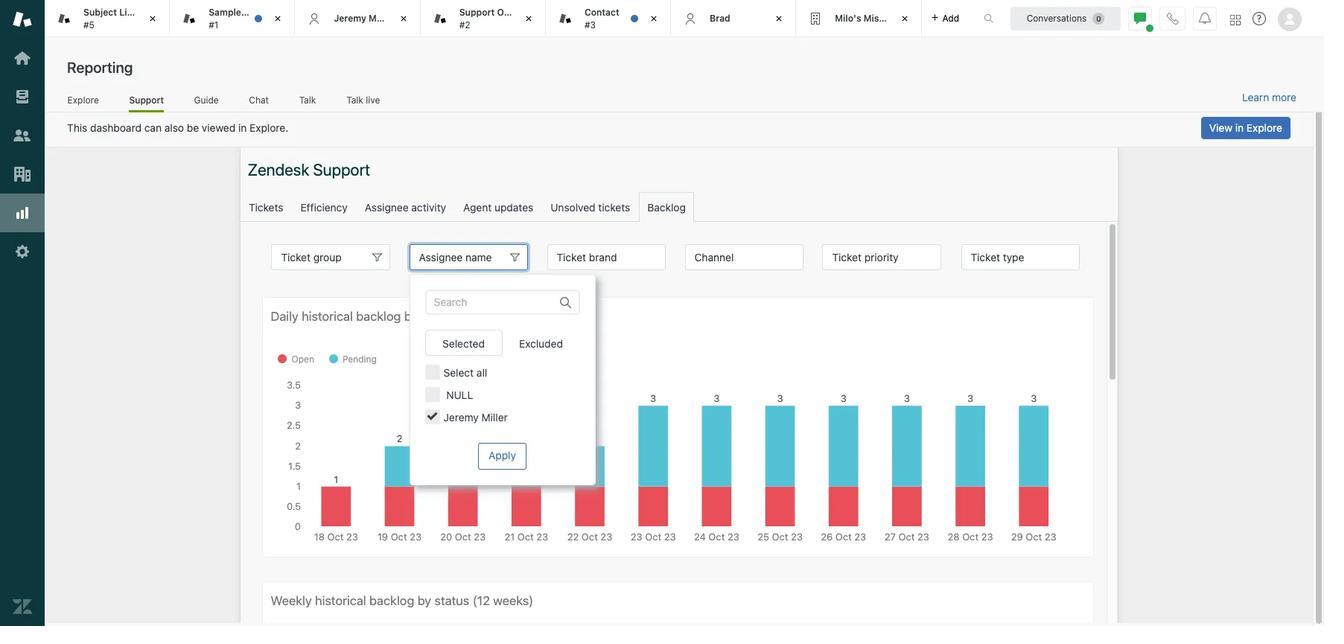 Task type: vqa. For each thing, say whether or not it's contained in the screenshot.
add popup button
yes



Task type: describe. For each thing, give the bounding box(es) containing it.
main element
[[0, 0, 45, 627]]

brad tab
[[671, 0, 797, 37]]

support for support
[[129, 94, 164, 105]]

2 close image from the left
[[647, 11, 662, 26]]

view in explore button
[[1202, 117, 1291, 139]]

tab containing support outreach
[[421, 0, 546, 37]]

#1
[[209, 19, 219, 30]]

button displays agent's chat status as online. image
[[1135, 12, 1146, 24]]

chat link
[[249, 94, 269, 110]]

explore.
[[250, 121, 288, 134]]

learn more link
[[1243, 91, 1297, 104]]

guide link
[[194, 94, 219, 110]]

tab containing contact
[[546, 0, 671, 37]]

conversations
[[1027, 12, 1087, 23]]

reporting
[[67, 59, 133, 76]]

support outreach #2
[[459, 7, 538, 30]]

this
[[67, 121, 87, 134]]

jeremy
[[334, 13, 366, 24]]

#2
[[459, 19, 470, 30]]

conversations button
[[1011, 6, 1121, 30]]

#3
[[585, 19, 596, 30]]

dashboard
[[90, 121, 142, 134]]

more
[[1272, 91, 1297, 104]]

add
[[943, 12, 960, 23]]

in inside button
[[1236, 121, 1244, 134]]

explore link
[[67, 94, 99, 110]]

reporting image
[[13, 203, 32, 223]]

support link
[[129, 94, 164, 112]]

jeremy miller
[[334, 13, 393, 24]]

add button
[[922, 0, 968, 37]]

close image inside brad "tab"
[[772, 11, 787, 26]]

get started image
[[13, 48, 32, 68]]

learn
[[1243, 91, 1270, 104]]

view
[[1210, 121, 1233, 134]]

tabs tab list
[[45, 0, 968, 37]]

brad
[[710, 13, 731, 24]]

subject
[[83, 7, 117, 18]]



Task type: locate. For each thing, give the bounding box(es) containing it.
4 tab from the left
[[797, 0, 922, 37]]

close image inside jeremy miller tab
[[396, 11, 411, 26]]

talk
[[299, 94, 316, 105], [347, 94, 363, 105]]

support up the #2
[[459, 7, 495, 18]]

get help image
[[1253, 12, 1266, 25]]

viewed
[[202, 121, 236, 134]]

explore down learn more "link"
[[1247, 121, 1283, 134]]

0 horizontal spatial explore
[[68, 94, 99, 105]]

in right view
[[1236, 121, 1244, 134]]

learn more
[[1243, 91, 1297, 104]]

be
[[187, 121, 199, 134]]

0 horizontal spatial support
[[129, 94, 164, 105]]

contact #3
[[585, 7, 620, 30]]

1 talk from the left
[[299, 94, 316, 105]]

views image
[[13, 87, 32, 107]]

zendesk products image
[[1231, 15, 1241, 25]]

organizations image
[[13, 165, 32, 184]]

1 close image from the left
[[396, 11, 411, 26]]

talk right chat
[[299, 94, 316, 105]]

close image inside #1 tab
[[271, 11, 286, 26]]

2 in from the left
[[1236, 121, 1244, 134]]

3 tab from the left
[[546, 0, 671, 37]]

miller
[[369, 13, 393, 24]]

2 horizontal spatial close image
[[897, 11, 912, 26]]

0 horizontal spatial in
[[238, 121, 247, 134]]

1 in from the left
[[238, 121, 247, 134]]

talk left "live"
[[347, 94, 363, 105]]

close image left add popup button
[[897, 11, 912, 26]]

1 close image from the left
[[145, 11, 160, 26]]

2 tab from the left
[[421, 0, 546, 37]]

can
[[144, 121, 162, 134]]

talk link
[[299, 94, 316, 110]]

contact
[[585, 7, 620, 18]]

0 vertical spatial support
[[459, 7, 495, 18]]

tab containing subject line
[[45, 0, 170, 37]]

1 horizontal spatial close image
[[647, 11, 662, 26]]

view in explore
[[1210, 121, 1283, 134]]

0 horizontal spatial talk
[[299, 94, 316, 105]]

3 close image from the left
[[521, 11, 536, 26]]

explore inside button
[[1247, 121, 1283, 134]]

guide
[[194, 94, 219, 105]]

customers image
[[13, 126, 32, 145]]

also
[[164, 121, 184, 134]]

explore up the this
[[68, 94, 99, 105]]

1 tab from the left
[[45, 0, 170, 37]]

0 vertical spatial explore
[[68, 94, 99, 105]]

close image right #1
[[271, 11, 286, 26]]

admin image
[[13, 242, 32, 261]]

chat
[[249, 94, 269, 105]]

0 horizontal spatial close image
[[396, 11, 411, 26]]

in
[[238, 121, 247, 134], [1236, 121, 1244, 134]]

zendesk support image
[[13, 10, 32, 29]]

1 horizontal spatial talk
[[347, 94, 363, 105]]

outreach
[[497, 7, 538, 18]]

2 close image from the left
[[271, 11, 286, 26]]

in right viewed
[[238, 121, 247, 134]]

3 close image from the left
[[897, 11, 912, 26]]

1 horizontal spatial in
[[1236, 121, 1244, 134]]

close image left #3
[[521, 11, 536, 26]]

support inside 'support outreach #2'
[[459, 7, 495, 18]]

close image right the contact #3
[[647, 11, 662, 26]]

talk for talk live
[[347, 94, 363, 105]]

close image right miller
[[396, 11, 411, 26]]

talk for talk
[[299, 94, 316, 105]]

close image right the line
[[145, 11, 160, 26]]

explore
[[68, 94, 99, 105], [1247, 121, 1283, 134]]

tab
[[45, 0, 170, 37], [421, 0, 546, 37], [546, 0, 671, 37], [797, 0, 922, 37]]

1 vertical spatial support
[[129, 94, 164, 105]]

close image right brad
[[772, 11, 787, 26]]

1 horizontal spatial explore
[[1247, 121, 1283, 134]]

live
[[366, 94, 380, 105]]

subject line #5
[[83, 7, 138, 30]]

close image
[[145, 11, 160, 26], [271, 11, 286, 26], [521, 11, 536, 26], [772, 11, 787, 26]]

support
[[459, 7, 495, 18], [129, 94, 164, 105]]

talk live
[[347, 94, 380, 105]]

zendesk image
[[13, 597, 32, 617]]

notifications image
[[1199, 12, 1211, 24]]

talk live link
[[346, 94, 381, 110]]

#1 tab
[[170, 0, 295, 37]]

#5
[[83, 19, 95, 30]]

jeremy miller tab
[[295, 0, 421, 37]]

this dashboard can also be viewed in explore.
[[67, 121, 288, 134]]

close image
[[396, 11, 411, 26], [647, 11, 662, 26], [897, 11, 912, 26]]

1 horizontal spatial support
[[459, 7, 495, 18]]

support up can at the left of the page
[[129, 94, 164, 105]]

support for support outreach #2
[[459, 7, 495, 18]]

line
[[119, 7, 138, 18]]

4 close image from the left
[[772, 11, 787, 26]]

1 vertical spatial explore
[[1247, 121, 1283, 134]]

2 talk from the left
[[347, 94, 363, 105]]



